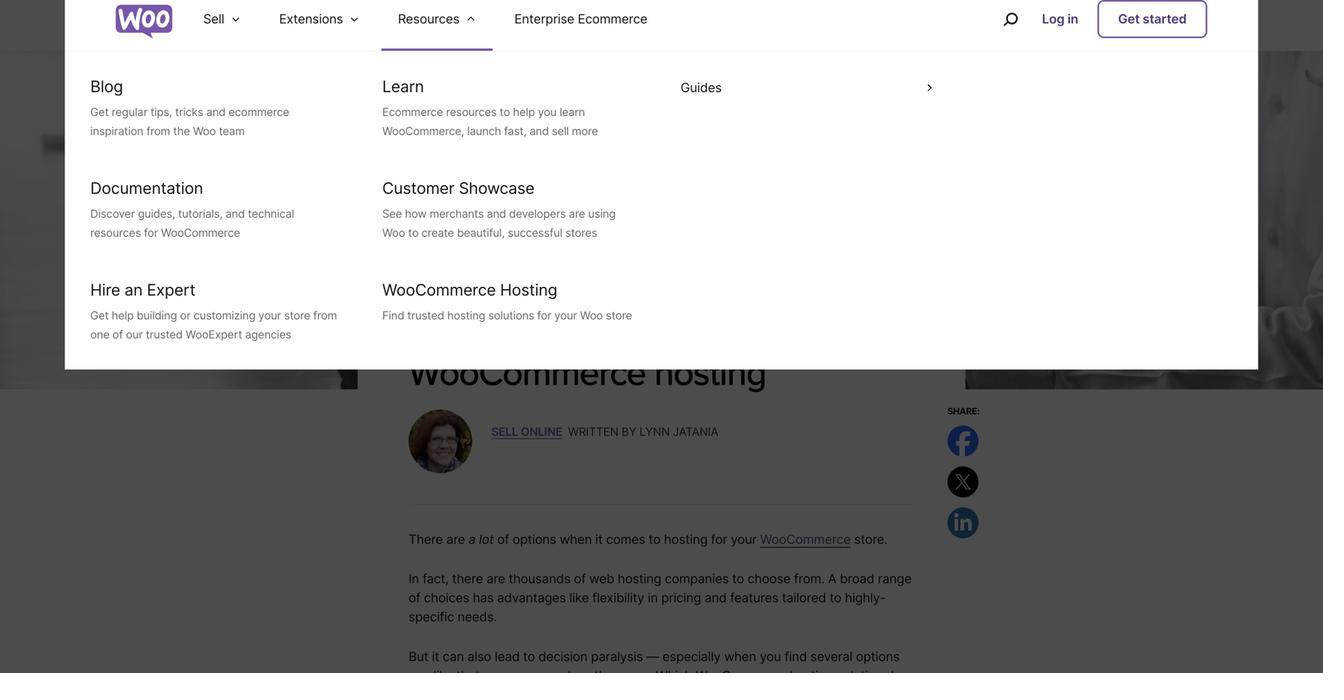 Task type: vqa. For each thing, say whether or not it's contained in the screenshot.


Task type: locate. For each thing, give the bounding box(es) containing it.
from down tips,
[[146, 125, 170, 138]]

1 horizontal spatial trusted
[[407, 309, 444, 323]]

to inside ecommerce resources to help you learn woocommerce, launch fast, and sell more
[[500, 105, 510, 119]]

1 horizontal spatial woo
[[382, 226, 405, 240]]

1 vertical spatial from
[[313, 309, 337, 323]]

1 vertical spatial or
[[552, 669, 564, 674]]

get inside get help building or customizing your store from one of our trusted wooexpert agencies
[[90, 309, 109, 323]]

hosting inside in fact, there are thousands of web hosting companies to choose from. a broad range of choices has advantages like flexibility in pricing and features tailored to highly- specific needs.
[[618, 572, 661, 587]]

in inside service navigation menu element
[[1068, 11, 1078, 27]]

resources down discover
[[90, 226, 141, 240]]

get for blog
[[90, 105, 109, 119]]

2 vertical spatial are
[[487, 572, 505, 587]]

lead
[[495, 650, 520, 665]]

1 vertical spatial resources
[[90, 226, 141, 240]]

same.
[[617, 669, 652, 674]]

1 horizontal spatial resources
[[446, 105, 497, 119]]

like down can
[[433, 669, 453, 674]]

0 horizontal spatial options
[[513, 532, 556, 548]]

resources
[[446, 105, 497, 119], [90, 226, 141, 240]]

sell right woocommerce image on the top left
[[203, 11, 224, 27]]

help up our on the left of page
[[112, 309, 134, 323]]

0 horizontal spatial resources
[[90, 226, 141, 240]]

and
[[206, 105, 226, 119], [530, 125, 549, 138], [226, 207, 245, 221], [487, 207, 506, 221], [705, 591, 727, 606]]

for down the guides,
[[144, 226, 158, 240]]

woocommerce image
[[116, 5, 172, 39]]

especially
[[663, 650, 721, 665]]

woocommerce inside discover guides, tutorials, and technical resources for woocommerce
[[161, 226, 240, 240]]

the left right
[[563, 316, 612, 356]]

0 vertical spatial when
[[560, 532, 592, 548]]

1 horizontal spatial when
[[724, 650, 756, 665]]

help inside get help building or customizing your store from one of our trusted wooexpert agencies
[[112, 309, 134, 323]]

tips,
[[150, 105, 172, 119]]

2 horizontal spatial you
[[760, 650, 781, 665]]

it left comes
[[595, 532, 603, 548]]

1 horizontal spatial are
[[487, 572, 505, 587]]

and inside in fact, there are thousands of web hosting companies to choose from. a broad range of choices has advantages like flexibility in pricing and features tailored to highly- specific needs.
[[705, 591, 727, 606]]

2 vertical spatial you
[[409, 669, 430, 674]]

paralysis
[[591, 650, 643, 665]]

get started
[[1118, 11, 1187, 27]]

or down decision
[[552, 669, 564, 674]]

0 horizontal spatial it
[[432, 650, 439, 665]]

hosting inside choosing the right woocommerce hosting
[[654, 352, 766, 393]]

to down how
[[408, 226, 419, 240]]

get up the inspiration
[[90, 105, 109, 119]]

to right lead
[[523, 650, 535, 665]]

the inside choosing the right woocommerce hosting
[[563, 316, 612, 356]]

tailored
[[782, 591, 826, 606]]

pricing
[[661, 591, 701, 606]]

1 vertical spatial you
[[760, 650, 781, 665]]

0 vertical spatial you
[[538, 105, 557, 119]]

when right especially
[[724, 650, 756, 665]]

your down hosting
[[554, 309, 577, 323]]

get left started
[[1118, 11, 1140, 27]]

0 vertical spatial ecommerce
[[578, 11, 648, 27]]

get started link
[[1098, 0, 1207, 38]]

choosing
[[409, 316, 555, 356]]

help
[[513, 105, 535, 119], [112, 309, 134, 323]]

help up fast,
[[513, 105, 535, 119]]

you left find
[[760, 650, 781, 665]]

0 vertical spatial help
[[513, 105, 535, 119]]

see how merchants and developers are using woo to create beautiful, successful stores
[[382, 207, 616, 240]]

that
[[456, 669, 480, 674]]

0 vertical spatial resources
[[446, 105, 497, 119]]

2 horizontal spatial are
[[569, 207, 585, 221]]

—
[[646, 650, 659, 665]]

woocommerce down tutorials,
[[161, 226, 240, 240]]

0 vertical spatial options
[[513, 532, 556, 548]]

for
[[144, 226, 158, 240], [537, 309, 551, 323], [711, 532, 727, 548]]

choose
[[748, 572, 791, 587]]

1 horizontal spatial in
[[1068, 11, 1078, 27]]

from inside get regular tips, tricks and ecommerce inspiration from the woo team
[[146, 125, 170, 138]]

ecommerce up "woocommerce,"
[[382, 105, 443, 119]]

from
[[146, 125, 170, 138], [313, 309, 337, 323]]

2 horizontal spatial woo
[[580, 309, 603, 323]]

of inside get help building or customizing your store from one of our trusted wooexpert agencies
[[113, 328, 123, 342]]

1 vertical spatial it
[[432, 650, 439, 665]]

and left sell
[[530, 125, 549, 138]]

2 vertical spatial for
[[711, 532, 727, 548]]

1 vertical spatial help
[[112, 309, 134, 323]]

0 vertical spatial for
[[144, 226, 158, 240]]

lynn
[[640, 425, 670, 439]]

1 vertical spatial woo
[[382, 226, 405, 240]]

0 vertical spatial woo
[[193, 125, 216, 138]]

woocommerce up find
[[382, 280, 496, 300]]

like left flexibility
[[569, 591, 589, 606]]

woo down tricks
[[193, 125, 216, 138]]

store inside get help building or customizing your store from one of our trusted wooexpert agencies
[[284, 309, 310, 323]]

hosting down find
[[790, 669, 833, 674]]

or inside but it can also lead to decision paralysis — especially when you find several options you like that seem more or less the same. which woocommerce hosting solution d
[[552, 669, 564, 674]]

1 horizontal spatial your
[[554, 309, 577, 323]]

0 vertical spatial in
[[1068, 11, 1078, 27]]

sell inside the sell online .
[[491, 425, 518, 439]]

1 vertical spatial options
[[856, 650, 900, 665]]

or
[[180, 309, 191, 323], [552, 669, 564, 674]]

when inside but it can also lead to decision paralysis — especially when you find several options you like that seem more or less the same. which woocommerce hosting solution d
[[724, 650, 756, 665]]

specific
[[409, 610, 454, 626]]

0 horizontal spatial store
[[284, 309, 310, 323]]

showcase
[[459, 179, 535, 198]]

like inside in fact, there are thousands of web hosting companies to choose from. a broad range of choices has advantages like flexibility in pricing and features tailored to highly- specific needs.
[[569, 591, 589, 606]]

1 vertical spatial get
[[90, 105, 109, 119]]

woo left right
[[580, 309, 603, 323]]

0 vertical spatial it
[[595, 532, 603, 548]]

more down lead
[[519, 669, 549, 674]]

1 horizontal spatial more
[[572, 125, 598, 138]]

0 horizontal spatial ecommerce
[[382, 105, 443, 119]]

are left a
[[446, 532, 465, 548]]

1 vertical spatial the
[[563, 316, 612, 356]]

and up team
[[206, 105, 226, 119]]

1 horizontal spatial from
[[313, 309, 337, 323]]

get up one
[[90, 309, 109, 323]]

enterprise
[[514, 11, 574, 27]]

of left our on the left of page
[[113, 328, 123, 342]]

it
[[595, 532, 603, 548], [432, 650, 439, 665]]

but
[[409, 650, 428, 665]]

there
[[409, 532, 443, 548]]

to down "a"
[[830, 591, 842, 606]]

in right log
[[1068, 11, 1078, 27]]

from inside get help building or customizing your store from one of our trusted wooexpert agencies
[[313, 309, 337, 323]]

tricks
[[175, 105, 203, 119]]

your up agencies
[[258, 309, 281, 323]]

for down hosting
[[537, 309, 551, 323]]

2 vertical spatial the
[[594, 669, 614, 674]]

your inside get help building or customizing your store from one of our trusted wooexpert agencies
[[258, 309, 281, 323]]

see
[[382, 207, 402, 221]]

1 horizontal spatial store
[[606, 309, 632, 323]]

sell inside button
[[203, 11, 224, 27]]

like inside but it can also lead to decision paralysis — especially when you find several options you like that seem more or less the same. which woocommerce hosting solution d
[[433, 669, 453, 674]]

more down learn
[[572, 125, 598, 138]]

find
[[382, 309, 404, 323]]

0 vertical spatial like
[[569, 591, 589, 606]]

hosting up flexibility
[[618, 572, 661, 587]]

0 vertical spatial more
[[572, 125, 598, 138]]

hosting
[[447, 309, 485, 323], [654, 352, 766, 393], [664, 532, 708, 548], [618, 572, 661, 587], [790, 669, 833, 674]]

and right tutorials,
[[226, 207, 245, 221]]

options
[[513, 532, 556, 548], [856, 650, 900, 665]]

0 vertical spatial get
[[1118, 11, 1140, 27]]

hosting up the jatania
[[654, 352, 766, 393]]

0 horizontal spatial like
[[433, 669, 453, 674]]

woo down see
[[382, 226, 405, 240]]

customer
[[382, 179, 455, 198]]

options up the solution
[[856, 650, 900, 665]]

trusted down building
[[146, 328, 183, 342]]

1 horizontal spatial or
[[552, 669, 564, 674]]

customizing
[[194, 309, 255, 323]]

in
[[1068, 11, 1078, 27], [648, 591, 658, 606]]

0 horizontal spatial in
[[648, 591, 658, 606]]

0 horizontal spatial more
[[519, 669, 549, 674]]

0 horizontal spatial from
[[146, 125, 170, 138]]

in fact, there are thousands of web hosting companies to choose from. a broad range of choices has advantages like flexibility in pricing and features tailored to highly- specific needs.
[[409, 572, 912, 626]]

1 vertical spatial when
[[724, 650, 756, 665]]

1 vertical spatial in
[[648, 591, 658, 606]]

1 horizontal spatial like
[[569, 591, 589, 606]]

learn
[[382, 77, 424, 96]]

1 vertical spatial trusted
[[146, 328, 183, 342]]

find trusted hosting solutions for your woo store
[[382, 309, 632, 323]]

woocommerce down especially
[[696, 669, 786, 674]]

1 vertical spatial are
[[446, 532, 465, 548]]

hosting down woocommerce hosting
[[447, 309, 485, 323]]

0 horizontal spatial woo
[[193, 125, 216, 138]]

0 horizontal spatial when
[[560, 532, 592, 548]]

written
[[568, 425, 619, 439]]

and down companies at the right bottom of the page
[[705, 591, 727, 606]]

1 vertical spatial ecommerce
[[382, 105, 443, 119]]

which
[[656, 669, 692, 674]]

0 vertical spatial sell
[[203, 11, 224, 27]]

are inside see how merchants and developers are using woo to create beautiful, successful stores
[[569, 207, 585, 221]]

to right comes
[[649, 532, 661, 548]]

0 horizontal spatial or
[[180, 309, 191, 323]]

woocommerce down solutions
[[409, 352, 646, 393]]

ecommerce right enterprise
[[578, 11, 648, 27]]

0 vertical spatial the
[[173, 125, 190, 138]]

you down but
[[409, 669, 430, 674]]

hosting up companies at the right bottom of the page
[[664, 532, 708, 548]]

when up web
[[560, 532, 592, 548]]

there are a lot of options when it comes to hosting for your woocommerce store.
[[409, 532, 891, 548]]

1 vertical spatial more
[[519, 669, 549, 674]]

expert
[[147, 280, 195, 300]]

1 vertical spatial like
[[433, 669, 453, 674]]

options up thousands
[[513, 532, 556, 548]]

of
[[113, 328, 123, 342], [497, 532, 509, 548], [574, 572, 586, 587], [409, 591, 421, 606]]

sell for sell
[[203, 11, 224, 27]]

0 horizontal spatial trusted
[[146, 328, 183, 342]]

lot
[[479, 532, 494, 548]]

comes
[[606, 532, 645, 548]]

0 vertical spatial from
[[146, 125, 170, 138]]

or right building
[[180, 309, 191, 323]]

for up companies at the right bottom of the page
[[711, 532, 727, 548]]

2 vertical spatial get
[[90, 309, 109, 323]]

sell left online
[[491, 425, 518, 439]]

woocommerce
[[161, 226, 240, 240], [382, 280, 496, 300], [409, 352, 646, 393], [760, 532, 851, 548], [696, 669, 786, 674]]

are
[[569, 207, 585, 221], [446, 532, 465, 548], [487, 572, 505, 587]]

guides button
[[662, 64, 954, 112]]

resources button
[[379, 0, 495, 51]]

find
[[785, 650, 807, 665]]

to inside but it can also lead to decision paralysis — especially when you find several options you like that seem more or less the same. which woocommerce hosting solution d
[[523, 650, 535, 665]]

0 vertical spatial trusted
[[407, 309, 444, 323]]

it right but
[[432, 650, 439, 665]]

1 horizontal spatial you
[[538, 105, 557, 119]]

search image
[[998, 6, 1023, 32]]

get inside get regular tips, tricks and ecommerce inspiration from the woo team
[[90, 105, 109, 119]]

needs.
[[458, 610, 497, 626]]

in left pricing
[[648, 591, 658, 606]]

0 horizontal spatial help
[[112, 309, 134, 323]]

sell for sell online .
[[491, 425, 518, 439]]

you inside ecommerce resources to help you learn woocommerce, launch fast, and sell more
[[538, 105, 557, 119]]

0 horizontal spatial your
[[258, 309, 281, 323]]

more inside but it can also lead to decision paralysis — especially when you find several options you like that seem more or less the same. which woocommerce hosting solution d
[[519, 669, 549, 674]]

trusted right find
[[407, 309, 444, 323]]

1 vertical spatial for
[[537, 309, 551, 323]]

0 vertical spatial are
[[569, 207, 585, 221]]

woocommerce up "from."
[[760, 532, 851, 548]]

woocommerce hosting
[[382, 280, 557, 300]]

get
[[1118, 11, 1140, 27], [90, 105, 109, 119], [90, 309, 109, 323]]

1 horizontal spatial options
[[856, 650, 900, 665]]

more
[[572, 125, 598, 138], [519, 669, 549, 674]]

your for hire an expert
[[258, 309, 281, 323]]

in inside in fact, there are thousands of web hosting companies to choose from. a broad range of choices has advantages like flexibility in pricing and features tailored to highly- specific needs.
[[648, 591, 658, 606]]

one
[[90, 328, 110, 342]]

woo
[[193, 125, 216, 138], [382, 226, 405, 240], [580, 309, 603, 323]]

for inside discover guides, tutorials, and technical resources for woocommerce
[[144, 226, 158, 240]]

blog
[[90, 77, 123, 96]]

are up has
[[487, 572, 505, 587]]

resources up launch
[[446, 105, 497, 119]]

more inside ecommerce resources to help you learn woocommerce, launch fast, and sell more
[[572, 125, 598, 138]]

the down tricks
[[173, 125, 190, 138]]

your up the choose
[[731, 532, 757, 548]]

decision
[[539, 650, 588, 665]]

1 horizontal spatial for
[[537, 309, 551, 323]]

2 horizontal spatial for
[[711, 532, 727, 548]]

and inside discover guides, tutorials, and technical resources for woocommerce
[[226, 207, 245, 221]]

1 vertical spatial sell
[[491, 425, 518, 439]]

the down paralysis
[[594, 669, 614, 674]]

0 horizontal spatial you
[[409, 669, 430, 674]]

to up features
[[732, 572, 744, 587]]

1 store from the left
[[284, 309, 310, 323]]

enterprise ecommerce
[[514, 11, 648, 27]]

to up fast,
[[500, 105, 510, 119]]

help inside ecommerce resources to help you learn woocommerce, launch fast, and sell more
[[513, 105, 535, 119]]

0 horizontal spatial sell
[[203, 11, 224, 27]]

sell
[[552, 125, 569, 138]]

resources inside ecommerce resources to help you learn woocommerce, launch fast, and sell more
[[446, 105, 497, 119]]

jatania
[[673, 425, 719, 439]]

and up beautiful,
[[487, 207, 506, 221]]

log in
[[1042, 11, 1078, 27]]

you up sell
[[538, 105, 557, 119]]

1 horizontal spatial help
[[513, 105, 535, 119]]

0 horizontal spatial for
[[144, 226, 158, 240]]

from for hire an expert
[[313, 309, 337, 323]]

are up stores
[[569, 207, 585, 221]]

tutorials,
[[178, 207, 223, 221]]

it inside but it can also lead to decision paralysis — especially when you find several options you like that seem more or less the same. which woocommerce hosting solution d
[[432, 650, 439, 665]]

the inside but it can also lead to decision paralysis — especially when you find several options you like that seem more or less the same. which woocommerce hosting solution d
[[594, 669, 614, 674]]

sell online link
[[491, 425, 562, 439]]

1 horizontal spatial sell
[[491, 425, 518, 439]]

the
[[173, 125, 190, 138], [563, 316, 612, 356], [594, 669, 614, 674]]

broad
[[840, 572, 874, 587]]

when
[[560, 532, 592, 548], [724, 650, 756, 665]]

0 vertical spatial or
[[180, 309, 191, 323]]

from left find
[[313, 309, 337, 323]]



Task type: describe. For each thing, give the bounding box(es) containing it.
developers
[[509, 207, 566, 221]]

hire an expert
[[90, 280, 195, 300]]

woocommerce link
[[760, 532, 851, 548]]

wooexpert
[[186, 328, 242, 342]]

2 horizontal spatial your
[[731, 532, 757, 548]]

customer showcase
[[382, 179, 535, 198]]

or inside get help building or customizing your store from one of our trusted wooexpert agencies
[[180, 309, 191, 323]]

there
[[452, 572, 483, 587]]

create
[[422, 226, 454, 240]]

trusted inside get help building or customizing your store from one of our trusted wooexpert agencies
[[146, 328, 183, 342]]

enterprise ecommerce link
[[495, 0, 667, 51]]

an
[[125, 280, 143, 300]]

by
[[622, 425, 636, 439]]

options inside but it can also lead to decision paralysis — especially when you find several options you like that seem more or less the same. which woocommerce hosting solution d
[[856, 650, 900, 665]]

written by lynn jatania
[[568, 425, 719, 439]]

service navigation menu element
[[969, 0, 1207, 45]]

of right lot at the bottom of page
[[497, 532, 509, 548]]

woocommerce inside choosing the right woocommerce hosting
[[409, 352, 646, 393]]

several
[[811, 650, 853, 665]]

log
[[1042, 11, 1065, 27]]

using
[[588, 207, 616, 221]]

technical
[[248, 207, 294, 221]]

range
[[878, 572, 912, 587]]

woocommerce,
[[382, 125, 464, 138]]

and inside see how merchants and developers are using woo to create beautiful, successful stores
[[487, 207, 506, 221]]

log in link
[[1036, 2, 1085, 37]]

has
[[473, 591, 494, 606]]

the inside get regular tips, tricks and ecommerce inspiration from the woo team
[[173, 125, 190, 138]]

are inside in fact, there are thousands of web hosting companies to choose from. a broad range of choices has advantages like flexibility in pricing and features tailored to highly- specific needs.
[[487, 572, 505, 587]]

.
[[565, 424, 568, 440]]

beautiful,
[[457, 226, 505, 240]]

2 vertical spatial woo
[[580, 309, 603, 323]]

flexibility
[[592, 591, 644, 606]]

our
[[126, 328, 143, 342]]

discover guides, tutorials, and technical resources for woocommerce
[[90, 207, 294, 240]]

ecommerce resources to help you learn woocommerce, launch fast, and sell more
[[382, 105, 598, 138]]

resources inside discover guides, tutorials, and technical resources for woocommerce
[[90, 226, 141, 240]]

get regular tips, tricks and ecommerce inspiration from the woo team
[[90, 105, 289, 138]]

choices
[[424, 591, 469, 606]]

hire
[[90, 280, 120, 300]]

woo inside see how merchants and developers are using woo to create beautiful, successful stores
[[382, 226, 405, 240]]

resources
[[398, 11, 460, 27]]

thousands
[[509, 572, 571, 587]]

of left web
[[574, 572, 586, 587]]

ecommerce inside ecommerce resources to help you learn woocommerce, launch fast, and sell more
[[382, 105, 443, 119]]

get inside service navigation menu element
[[1118, 11, 1140, 27]]

to inside see how merchants and developers are using woo to create beautiful, successful stores
[[408, 226, 419, 240]]

from.
[[794, 572, 825, 587]]

ecommerce
[[229, 105, 289, 119]]

building
[[137, 309, 177, 323]]

discover
[[90, 207, 135, 221]]

guides,
[[138, 207, 175, 221]]

0 horizontal spatial are
[[446, 532, 465, 548]]

successful
[[508, 226, 562, 240]]

guides
[[681, 80, 722, 96]]

of down in
[[409, 591, 421, 606]]

sell online .
[[491, 424, 568, 440]]

choosing the right woocommerce hosting
[[409, 316, 766, 393]]

get help building or customizing your store from one of our trusted wooexpert agencies
[[90, 309, 337, 342]]

highly-
[[845, 591, 886, 606]]

stores
[[565, 226, 597, 240]]

your for woocommerce hosting
[[554, 309, 577, 323]]

store.
[[854, 532, 888, 548]]

fact,
[[423, 572, 449, 587]]

inspiration
[[90, 125, 143, 138]]

hosting
[[500, 280, 557, 300]]

also
[[467, 650, 491, 665]]

2 store from the left
[[606, 309, 632, 323]]

a
[[828, 572, 837, 587]]

get for hire an expert
[[90, 309, 109, 323]]

a
[[469, 532, 476, 548]]

sell button
[[184, 0, 260, 51]]

started
[[1143, 11, 1187, 27]]

team
[[219, 125, 245, 138]]

how
[[405, 207, 427, 221]]

1 horizontal spatial ecommerce
[[578, 11, 648, 27]]

and inside ecommerce resources to help you learn woocommerce, launch fast, and sell more
[[530, 125, 549, 138]]

solution
[[837, 669, 883, 674]]

1 horizontal spatial it
[[595, 532, 603, 548]]

regular
[[112, 105, 147, 119]]

features
[[730, 591, 779, 606]]

seem
[[483, 669, 515, 674]]

woocommerce inside but it can also lead to decision paralysis — especially when you find several options you like that seem more or less the same. which woocommerce hosting solution d
[[696, 669, 786, 674]]

fast,
[[504, 125, 527, 138]]

woo inside get regular tips, tricks and ecommerce inspiration from the woo team
[[193, 125, 216, 138]]

extensions
[[279, 11, 343, 27]]

and inside get regular tips, tricks and ecommerce inspiration from the woo team
[[206, 105, 226, 119]]

from for blog
[[146, 125, 170, 138]]

extensions button
[[260, 0, 379, 51]]

hosting inside but it can also lead to decision paralysis — especially when you find several options you like that seem more or less the same. which woocommerce hosting solution d
[[790, 669, 833, 674]]

agencies
[[245, 328, 291, 342]]

launch
[[467, 125, 501, 138]]

web
[[589, 572, 614, 587]]

less
[[568, 669, 591, 674]]

in
[[409, 572, 419, 587]]



